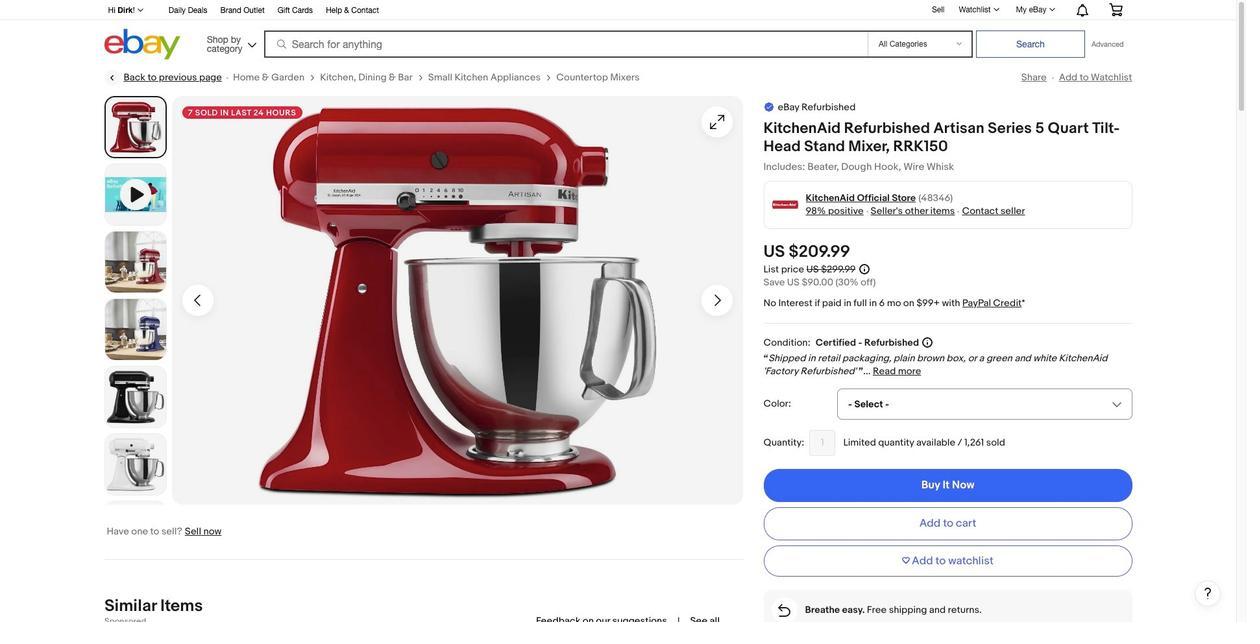 Task type: vqa. For each thing, say whether or not it's contained in the screenshot.
the bottommost Vacuum
no



Task type: describe. For each thing, give the bounding box(es) containing it.
text__icon image
[[764, 102, 774, 112]]

picture 1 of 60 image
[[107, 99, 164, 156]]

picture 5 of 60 image
[[105, 434, 166, 495]]

help, opens dialogs image
[[1202, 587, 1215, 600]]

my ebay image
[[1050, 8, 1055, 11]]

Search for anything text field
[[266, 32, 865, 56]]

your shopping cart image
[[1109, 3, 1124, 16]]

picture 3 of 60 image
[[105, 299, 166, 360]]

kitchenaid refurbished artisan series 5 quart tilt-head stand mixer, rrk150 - picture 1 of 60 image
[[172, 96, 743, 505]]



Task type: locate. For each thing, give the bounding box(es) containing it.
account navigation
[[101, 0, 1133, 20]]

watchlist image
[[994, 8, 1000, 11]]

with details__icon image
[[778, 604, 791, 617]]

picture 4 of 60 image
[[105, 367, 166, 428]]

None submit
[[976, 31, 1086, 58]]

video 1 of 1 image
[[105, 164, 166, 225]]

banner
[[101, 0, 1133, 63]]

None text field
[[810, 430, 836, 456], [690, 615, 720, 623], [104, 617, 146, 623], [810, 430, 836, 456], [690, 615, 720, 623], [104, 617, 146, 623]]

picture 2 of 60 image
[[105, 232, 166, 293]]



